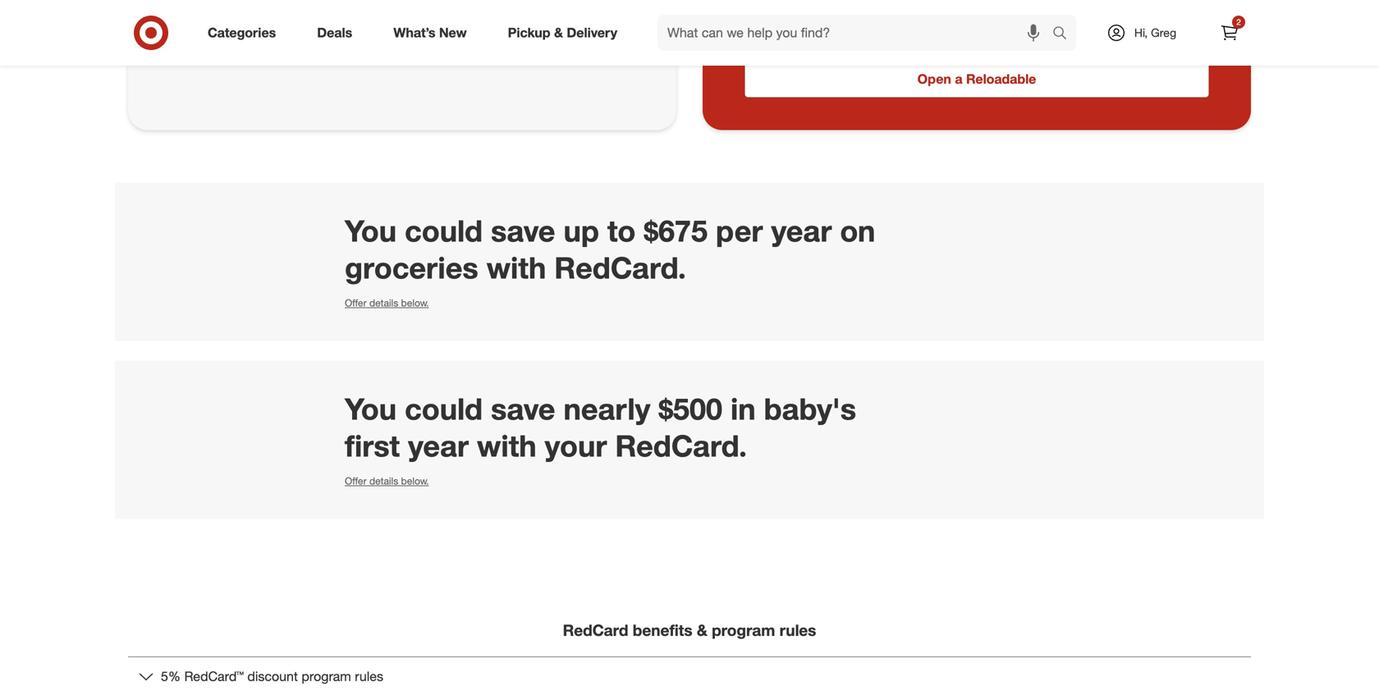 Task type: describe. For each thing, give the bounding box(es) containing it.
5% redcard™ discount program rules button
[[128, 658, 1252, 696]]

offer details below. link for you could save nearly $500 in baby's first year with your redcard.
[[345, 475, 429, 488]]

in
[[731, 391, 756, 427]]

discount
[[248, 669, 298, 685]]

a
[[956, 71, 963, 87]]

offer details below. link for you could save up to $675 per year on groceries with redcard.
[[345, 297, 429, 309]]

save for your
[[491, 391, 556, 427]]

details for you could save up to $675 per year on groceries with redcard.
[[370, 297, 399, 309]]

2
[[1237, 17, 1242, 27]]

up
[[564, 213, 599, 249]]

5%
[[161, 669, 181, 685]]

categories link
[[194, 15, 297, 51]]

year inside you could save up to $675 per year on groceries with redcard.
[[772, 213, 832, 249]]

your
[[545, 428, 607, 464]]

you could save up to $675 per year on groceries with redcard.
[[345, 213, 876, 286]]

redcard. for to
[[555, 250, 687, 286]]

to
[[608, 213, 636, 249]]

$675
[[644, 213, 708, 249]]

what's
[[394, 25, 436, 41]]

$500
[[659, 391, 723, 427]]

2 link
[[1212, 15, 1249, 51]]

details for you could save nearly $500 in baby's first year with your redcard.
[[370, 475, 399, 488]]

per
[[716, 213, 763, 249]]

you could save nearly $500 in baby's first year with your redcard.
[[345, 391, 857, 464]]

what's new
[[394, 25, 467, 41]]

redcard. for $500
[[615, 428, 747, 464]]

with inside you could save nearly $500 in baby's first year with your redcard.
[[477, 428, 537, 464]]

baby's
[[764, 391, 857, 427]]

open
[[918, 71, 952, 87]]

redcard
[[563, 621, 629, 640]]

you for you could save up to $675 per year on groceries with redcard.
[[345, 213, 397, 249]]

start saving today
[[320, 21, 455, 40]]

on
[[841, 213, 876, 249]]

what's new link
[[380, 15, 488, 51]]

first
[[345, 428, 400, 464]]

reloadable
[[967, 71, 1037, 87]]

5% redcard™ discount program rules
[[161, 669, 384, 685]]

with inside you could save up to $675 per year on groceries with redcard.
[[487, 250, 546, 286]]



Task type: locate. For each thing, give the bounding box(es) containing it.
pickup & delivery link
[[494, 15, 638, 51]]

nearly
[[564, 391, 651, 427]]

save for with
[[491, 213, 556, 249]]

1 vertical spatial details
[[370, 475, 399, 488]]

save
[[491, 213, 556, 249], [491, 391, 556, 427]]

offer details below. for you could save nearly $500 in baby's first year with your redcard.
[[345, 475, 429, 488]]

delivery
[[567, 25, 618, 41]]

offer details below. for you could save up to $675 per year on groceries with redcard.
[[345, 297, 429, 309]]

1 vertical spatial you
[[345, 391, 397, 427]]

open a reloadable link
[[745, 61, 1210, 97]]

1 vertical spatial offer
[[345, 475, 367, 488]]

1 vertical spatial offer details below. link
[[345, 475, 429, 488]]

details down groceries
[[370, 297, 399, 309]]

offer
[[345, 297, 367, 309], [345, 475, 367, 488]]

1 offer from the top
[[345, 297, 367, 309]]

1 vertical spatial year
[[408, 428, 469, 464]]

1 details from the top
[[370, 297, 399, 309]]

save up your
[[491, 391, 556, 427]]

year inside you could save nearly $500 in baby's first year with your redcard.
[[408, 428, 469, 464]]

redcard.
[[555, 250, 687, 286], [615, 428, 747, 464]]

0 horizontal spatial year
[[408, 428, 469, 464]]

2 offer details below. link from the top
[[345, 475, 429, 488]]

could for with
[[405, 391, 483, 427]]

offer details below. down first
[[345, 475, 429, 488]]

1 vertical spatial with
[[477, 428, 537, 464]]

you
[[345, 213, 397, 249], [345, 391, 397, 427]]

offer details below. link down first
[[345, 475, 429, 488]]

offer details below. link
[[345, 297, 429, 309], [345, 475, 429, 488]]

pickup & delivery
[[508, 25, 618, 41]]

rules for 5% redcard™ discount program rules
[[355, 669, 384, 685]]

could
[[405, 213, 483, 249], [405, 391, 483, 427]]

0 vertical spatial offer
[[345, 297, 367, 309]]

1 vertical spatial program
[[302, 669, 351, 685]]

2 below. from the top
[[401, 475, 429, 488]]

0 horizontal spatial &
[[554, 25, 563, 41]]

offer for you could save up to $675 per year on groceries with redcard.
[[345, 297, 367, 309]]

you for you could save nearly $500 in baby's first year with your redcard.
[[345, 391, 397, 427]]

with
[[487, 250, 546, 286], [477, 428, 537, 464]]

What can we help you find? suggestions appear below search field
[[658, 15, 1057, 51]]

0 vertical spatial you
[[345, 213, 397, 249]]

offer down first
[[345, 475, 367, 488]]

1 vertical spatial offer details below.
[[345, 475, 429, 488]]

start saving today link
[[145, 19, 660, 42]]

you up first
[[345, 391, 397, 427]]

0 vertical spatial details
[[370, 297, 399, 309]]

2 could from the top
[[405, 391, 483, 427]]

below.
[[401, 297, 429, 309], [401, 475, 429, 488]]

0 vertical spatial program
[[712, 621, 776, 640]]

deals
[[317, 25, 353, 41]]

0 vertical spatial &
[[554, 25, 563, 41]]

0 vertical spatial could
[[405, 213, 483, 249]]

offer for you could save nearly $500 in baby's first year with your redcard.
[[345, 475, 367, 488]]

deals link
[[303, 15, 373, 51]]

greg
[[1152, 25, 1177, 40]]

2 save from the top
[[491, 391, 556, 427]]

1 vertical spatial rules
[[355, 669, 384, 685]]

0 vertical spatial offer details below. link
[[345, 297, 429, 309]]

start
[[320, 21, 357, 40]]

1 horizontal spatial rules
[[780, 621, 817, 640]]

could for groceries
[[405, 213, 483, 249]]

program up the 5% redcard™ discount program rules dropdown button in the bottom of the page
[[712, 621, 776, 640]]

offer details below. link down groceries
[[345, 297, 429, 309]]

1 you from the top
[[345, 213, 397, 249]]

could inside you could save nearly $500 in baby's first year with your redcard.
[[405, 391, 483, 427]]

saving
[[361, 21, 410, 40]]

redcard™
[[184, 669, 244, 685]]

& right pickup
[[554, 25, 563, 41]]

redcard. down $500
[[615, 428, 747, 464]]

redcard. inside you could save nearly $500 in baby's first year with your redcard.
[[615, 428, 747, 464]]

benefits
[[633, 621, 693, 640]]

1 vertical spatial redcard.
[[615, 428, 747, 464]]

save inside you could save nearly $500 in baby's first year with your redcard.
[[491, 391, 556, 427]]

open a reloadable
[[918, 71, 1037, 87]]

2 details from the top
[[370, 475, 399, 488]]

1 below. from the top
[[401, 297, 429, 309]]

2 offer from the top
[[345, 475, 367, 488]]

rules inside dropdown button
[[355, 669, 384, 685]]

details down first
[[370, 475, 399, 488]]

categories
[[208, 25, 276, 41]]

0 vertical spatial with
[[487, 250, 546, 286]]

redcard. down to
[[555, 250, 687, 286]]

rules for redcard benefits & program rules
[[780, 621, 817, 640]]

you inside you could save up to $675 per year on groceries with redcard.
[[345, 213, 397, 249]]

program for discount
[[302, 669, 351, 685]]

0 vertical spatial year
[[772, 213, 832, 249]]

offer details below.
[[345, 297, 429, 309], [345, 475, 429, 488]]

redcard. inside you could save up to $675 per year on groceries with redcard.
[[555, 250, 687, 286]]

program inside dropdown button
[[302, 669, 351, 685]]

1 horizontal spatial &
[[697, 621, 708, 640]]

below. for groceries
[[401, 297, 429, 309]]

search
[[1046, 26, 1085, 42]]

0 vertical spatial offer details below.
[[345, 297, 429, 309]]

0 vertical spatial below.
[[401, 297, 429, 309]]

redcard benefits & program rules
[[563, 621, 817, 640]]

1 vertical spatial save
[[491, 391, 556, 427]]

0 vertical spatial rules
[[780, 621, 817, 640]]

program right discount
[[302, 669, 351, 685]]

program for &
[[712, 621, 776, 640]]

search button
[[1046, 15, 1085, 54]]

today
[[414, 21, 455, 40]]

year
[[772, 213, 832, 249], [408, 428, 469, 464]]

offer down groceries
[[345, 297, 367, 309]]

rules
[[780, 621, 817, 640], [355, 669, 384, 685]]

1 could from the top
[[405, 213, 483, 249]]

1 offer details below. from the top
[[345, 297, 429, 309]]

&
[[554, 25, 563, 41], [697, 621, 708, 640]]

0 horizontal spatial program
[[302, 669, 351, 685]]

below. for with
[[401, 475, 429, 488]]

2 offer details below. from the top
[[345, 475, 429, 488]]

0 vertical spatial redcard.
[[555, 250, 687, 286]]

offer details below. down groceries
[[345, 297, 429, 309]]

program
[[712, 621, 776, 640], [302, 669, 351, 685]]

1 vertical spatial could
[[405, 391, 483, 427]]

details
[[370, 297, 399, 309], [370, 475, 399, 488]]

you up groceries
[[345, 213, 397, 249]]

new
[[439, 25, 467, 41]]

could inside you could save up to $675 per year on groceries with redcard.
[[405, 213, 483, 249]]

save left up
[[491, 213, 556, 249]]

1 vertical spatial below.
[[401, 475, 429, 488]]

pickup
[[508, 25, 551, 41]]

hi,
[[1135, 25, 1148, 40]]

save inside you could save up to $675 per year on groceries with redcard.
[[491, 213, 556, 249]]

you inside you could save nearly $500 in baby's first year with your redcard.
[[345, 391, 397, 427]]

hi, greg
[[1135, 25, 1177, 40]]

0 horizontal spatial rules
[[355, 669, 384, 685]]

year right first
[[408, 428, 469, 464]]

2 you from the top
[[345, 391, 397, 427]]

1 horizontal spatial program
[[712, 621, 776, 640]]

1 vertical spatial &
[[697, 621, 708, 640]]

groceries
[[345, 250, 479, 286]]

& right benefits
[[697, 621, 708, 640]]

0 vertical spatial save
[[491, 213, 556, 249]]

1 save from the top
[[491, 213, 556, 249]]

1 offer details below. link from the top
[[345, 297, 429, 309]]

year left on
[[772, 213, 832, 249]]

1 horizontal spatial year
[[772, 213, 832, 249]]



Task type: vqa. For each thing, say whether or not it's contained in the screenshot.
the Weekly Ad LINK at top
no



